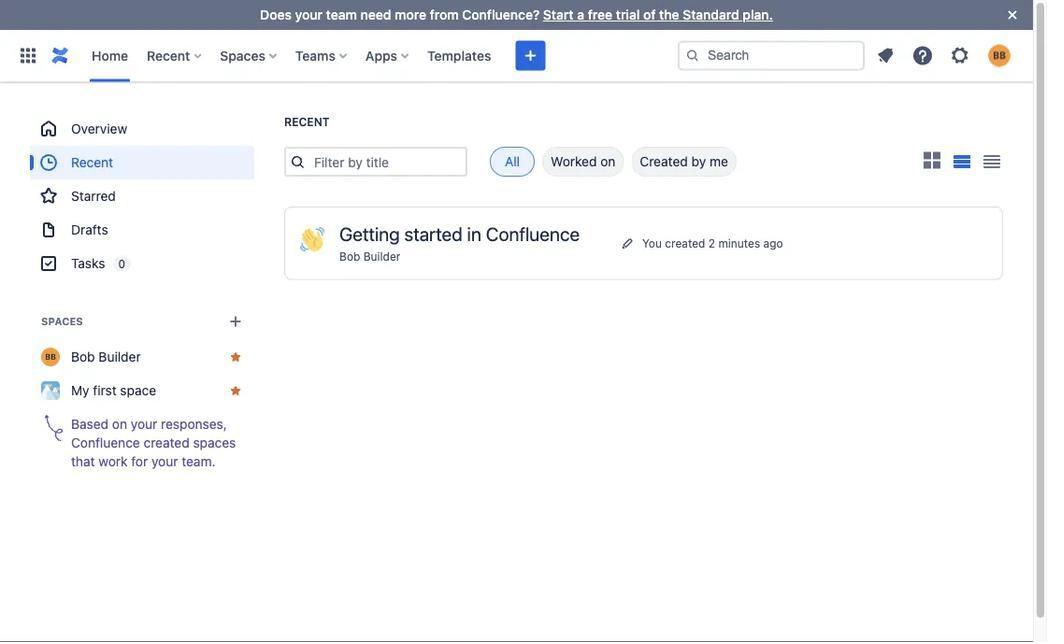 Task type: describe. For each thing, give the bounding box(es) containing it.
recent link
[[30, 146, 255, 180]]

help icon image
[[912, 44, 935, 67]]

created by me button
[[632, 147, 737, 177]]

0 horizontal spatial spaces
[[41, 316, 83, 328]]

confluence inside based on your responses, confluence created spaces that work for your team.
[[71, 436, 140, 451]]

:wave: image
[[300, 227, 325, 252]]

spaces inside popup button
[[220, 48, 266, 63]]

close image
[[1002, 4, 1025, 26]]

worked
[[551, 154, 597, 169]]

tab list containing all
[[468, 147, 737, 177]]

minutes
[[719, 237, 761, 250]]

bob inside the getting started in confluence bob builder
[[340, 250, 361, 263]]

unstar this space image
[[228, 350, 243, 365]]

builder inside the getting started in confluence bob builder
[[364, 250, 401, 263]]

more
[[395, 7, 427, 22]]

plan.
[[743, 7, 774, 22]]

0 vertical spatial bob builder link
[[340, 250, 401, 263]]

Filter by title field
[[309, 149, 466, 175]]

need
[[361, 7, 392, 22]]

confluence?
[[463, 7, 540, 22]]

Search field
[[678, 41, 866, 71]]

you
[[643, 237, 662, 250]]

getting
[[340, 223, 400, 245]]

does your team need more from confluence? start a free trial of the standard plan.
[[260, 7, 774, 22]]

2
[[709, 237, 716, 250]]

1 vertical spatial recent
[[284, 116, 330, 129]]

1 vertical spatial your
[[131, 417, 157, 432]]

templates link
[[422, 41, 497, 71]]

start
[[544, 7, 574, 22]]

create a space image
[[225, 311, 247, 333]]

created
[[640, 154, 688, 169]]

first
[[93, 383, 117, 399]]

getting started in confluence bob builder
[[340, 223, 580, 263]]

on for based
[[112, 417, 127, 432]]

you created 2 minutes ago
[[643, 237, 784, 250]]

0 horizontal spatial bob builder link
[[30, 341, 255, 374]]

on for worked
[[601, 154, 616, 169]]

team
[[326, 7, 357, 22]]

space
[[120, 383, 156, 399]]

my first space link
[[30, 374, 255, 408]]

trial
[[616, 7, 640, 22]]

by
[[692, 154, 707, 169]]

of
[[644, 7, 656, 22]]

based
[[71, 417, 109, 432]]

for
[[131, 454, 148, 470]]

spaces button
[[215, 41, 284, 71]]

unstar this space image
[[228, 384, 243, 399]]

bob builder
[[71, 349, 141, 365]]

start a free trial of the standard plan. link
[[544, 7, 774, 22]]

tasks
[[71, 256, 105, 271]]

your profile and preferences image
[[989, 44, 1012, 67]]

:wave: image
[[300, 227, 325, 252]]

cards image
[[922, 149, 944, 172]]

drafts link
[[30, 213, 255, 247]]

home link
[[86, 41, 134, 71]]

global element
[[11, 29, 678, 82]]

my first space
[[71, 383, 156, 399]]

group containing overview
[[30, 112, 255, 281]]

settings icon image
[[950, 44, 972, 67]]



Task type: vqa. For each thing, say whether or not it's contained in the screenshot.
right Recent
yes



Task type: locate. For each thing, give the bounding box(es) containing it.
builder
[[364, 250, 401, 263], [99, 349, 141, 365]]

1 vertical spatial bob builder link
[[30, 341, 255, 374]]

starred link
[[30, 180, 255, 213]]

1 horizontal spatial on
[[601, 154, 616, 169]]

on inside worked on button
[[601, 154, 616, 169]]

ago
[[764, 237, 784, 250]]

bob builder link
[[340, 250, 401, 263], [30, 341, 255, 374]]

0 vertical spatial bob
[[340, 250, 361, 263]]

1 horizontal spatial confluence
[[486, 223, 580, 245]]

1 vertical spatial builder
[[99, 349, 141, 365]]

your left team
[[295, 7, 323, 22]]

list image
[[954, 155, 972, 168]]

responses,
[[161, 417, 227, 432]]

the
[[660, 7, 680, 22]]

1 horizontal spatial builder
[[364, 250, 401, 263]]

bob builder link up space
[[30, 341, 255, 374]]

0 horizontal spatial recent
[[71, 155, 113, 170]]

your right for at the bottom left of page
[[152, 454, 178, 470]]

0
[[118, 257, 125, 270]]

2 vertical spatial recent
[[71, 155, 113, 170]]

0 horizontal spatial confluence
[[71, 436, 140, 451]]

recent up starred
[[71, 155, 113, 170]]

bob
[[340, 250, 361, 263], [71, 349, 95, 365]]

free
[[588, 7, 613, 22]]

spaces up bob builder
[[41, 316, 83, 328]]

0 horizontal spatial builder
[[99, 349, 141, 365]]

compact list image
[[982, 151, 1004, 173]]

on inside based on your responses, confluence created spaces that work for your team.
[[112, 417, 127, 432]]

confluence up work
[[71, 436, 140, 451]]

spaces
[[193, 436, 236, 451]]

builder down getting
[[364, 250, 401, 263]]

1 horizontal spatial bob builder link
[[340, 250, 401, 263]]

does
[[260, 7, 292, 22]]

0 horizontal spatial created
[[144, 436, 190, 451]]

notification icon image
[[875, 44, 897, 67]]

0 vertical spatial your
[[295, 7, 323, 22]]

0 vertical spatial recent
[[147, 48, 190, 63]]

confluence image
[[49, 44, 71, 67], [49, 44, 71, 67]]

0 horizontal spatial bob
[[71, 349, 95, 365]]

2 horizontal spatial recent
[[284, 116, 330, 129]]

drafts
[[71, 222, 108, 238]]

confluence
[[486, 223, 580, 245], [71, 436, 140, 451]]

tab list
[[468, 147, 737, 177]]

recent inside recent link
[[71, 155, 113, 170]]

templates
[[428, 48, 492, 63]]

1 vertical spatial created
[[144, 436, 190, 451]]

0 horizontal spatial on
[[112, 417, 127, 432]]

on right 'based'
[[112, 417, 127, 432]]

created left "2"
[[666, 237, 706, 250]]

work
[[99, 454, 128, 470]]

create image
[[520, 44, 542, 67]]

started
[[405, 223, 463, 245]]

all
[[505, 154, 520, 169]]

0 vertical spatial confluence
[[486, 223, 580, 245]]

starred
[[71, 189, 116, 204]]

worked on
[[551, 154, 616, 169]]

spaces
[[220, 48, 266, 63], [41, 316, 83, 328]]

recent right home
[[147, 48, 190, 63]]

a
[[578, 7, 585, 22]]

0 vertical spatial spaces
[[220, 48, 266, 63]]

0 vertical spatial builder
[[364, 250, 401, 263]]

team.
[[182, 454, 216, 470]]

recent
[[147, 48, 190, 63], [284, 116, 330, 129], [71, 155, 113, 170]]

overview link
[[30, 112, 255, 146]]

bob up my
[[71, 349, 95, 365]]

banner containing home
[[0, 29, 1034, 82]]

apps button
[[360, 41, 416, 71]]

created by me
[[640, 154, 729, 169]]

me
[[710, 154, 729, 169]]

apps
[[366, 48, 398, 63]]

your down my first space link
[[131, 417, 157, 432]]

bob down getting
[[340, 250, 361, 263]]

home
[[92, 48, 128, 63]]

1 vertical spatial spaces
[[41, 316, 83, 328]]

from
[[430, 7, 459, 22]]

1 vertical spatial on
[[112, 417, 127, 432]]

recent inside recent "dropdown button"
[[147, 48, 190, 63]]

group
[[30, 112, 255, 281]]

1 horizontal spatial spaces
[[220, 48, 266, 63]]

standard
[[683, 7, 740, 22]]

all button
[[490, 147, 535, 177]]

1 vertical spatial confluence
[[71, 436, 140, 451]]

on
[[601, 154, 616, 169], [112, 417, 127, 432]]

0 vertical spatial on
[[601, 154, 616, 169]]

based on your responses, confluence created spaces that work for your team.
[[71, 417, 236, 470]]

1 horizontal spatial bob
[[340, 250, 361, 263]]

created inside based on your responses, confluence created spaces that work for your team.
[[144, 436, 190, 451]]

search image
[[686, 48, 701, 63]]

that
[[71, 454, 95, 470]]

appswitcher icon image
[[17, 44, 39, 67]]

1 horizontal spatial created
[[666, 237, 706, 250]]

builder up my first space
[[99, 349, 141, 365]]

0 vertical spatial created
[[666, 237, 706, 250]]

created
[[666, 237, 706, 250], [144, 436, 190, 451]]

my
[[71, 383, 89, 399]]

in
[[467, 223, 482, 245]]

1 vertical spatial bob
[[71, 349, 95, 365]]

confluence right in
[[486, 223, 580, 245]]

on right worked
[[601, 154, 616, 169]]

recent down teams
[[284, 116, 330, 129]]

2 vertical spatial your
[[152, 454, 178, 470]]

teams
[[296, 48, 336, 63]]

your
[[295, 7, 323, 22], [131, 417, 157, 432], [152, 454, 178, 470]]

recent button
[[141, 41, 209, 71]]

overview
[[71, 121, 127, 137]]

teams button
[[290, 41, 355, 71]]

bob builder link down getting
[[340, 250, 401, 263]]

worked on button
[[543, 147, 624, 177]]

banner
[[0, 29, 1034, 82]]

confluence inside the getting started in confluence bob builder
[[486, 223, 580, 245]]

created up for at the bottom left of page
[[144, 436, 190, 451]]

spaces down the does
[[220, 48, 266, 63]]

1 horizontal spatial recent
[[147, 48, 190, 63]]



